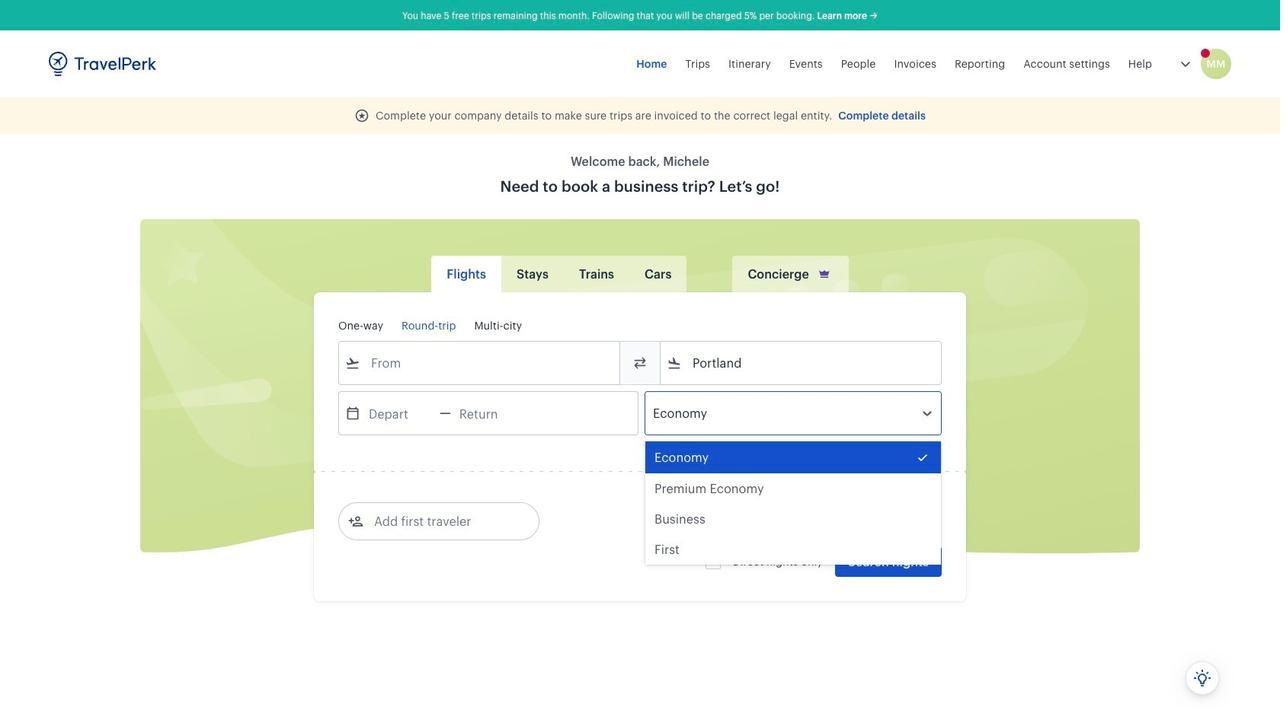 Task type: describe. For each thing, give the bounding box(es) containing it.
Add first traveler search field
[[364, 510, 522, 534]]

From search field
[[360, 351, 600, 376]]



Task type: locate. For each thing, give the bounding box(es) containing it.
Return text field
[[451, 392, 530, 435]]

To search field
[[682, 351, 921, 376]]

Depart text field
[[360, 392, 440, 435]]



